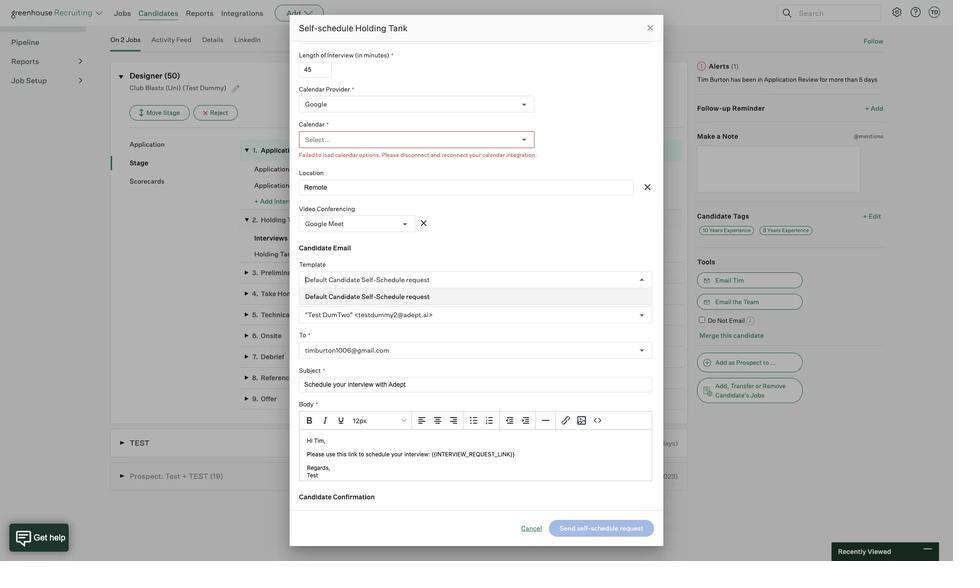 Task type: vqa. For each thing, say whether or not it's contained in the screenshot.


Task type: describe. For each thing, give the bounding box(es) containing it.
8.
[[252, 374, 258, 382]]

application up + add interview
[[254, 181, 289, 189]]

timburton1006@gmail.com link
[[110, 4, 195, 12]]

screen
[[299, 269, 322, 277]]

failed to load calendar options. please disconnect and reconnect your calendar integration. alert
[[299, 150, 652, 159]]

2 schedule from the top
[[376, 292, 405, 300]]

1 toolbar from the left
[[412, 411, 464, 430]]

onsite
[[261, 332, 282, 340]]

interview for technical
[[293, 311, 323, 319]]

activity feed link
[[152, 36, 192, 49]]

candidate's
[[716, 392, 749, 399]]

0 vertical spatial self-
[[299, 23, 318, 33]]

job
[[11, 76, 24, 85]]

select...
[[305, 135, 331, 143]]

5
[[859, 76, 863, 83]]

+ add link
[[865, 104, 884, 113]]

12px group
[[300, 411, 652, 430]]

follow-
[[697, 104, 722, 112]]

check
[[295, 374, 315, 382]]

reject button
[[193, 105, 238, 121]]

tim burton has been in application review for more than 5 days
[[697, 76, 878, 83]]

1 555- from the left
[[206, 4, 221, 13]]

application down integration.
[[514, 166, 542, 172]]

0 horizontal spatial 18,
[[426, 146, 434, 154]]

interviews
[[254, 234, 288, 242]]

make a note
[[697, 132, 739, 140]]

home
[[278, 290, 297, 298]]

calendar for calendar
[[299, 121, 325, 128]]

collect
[[443, 165, 464, 172]]

(50)
[[164, 71, 180, 80]]

2
[[121, 36, 124, 43]]

dumtwo"
[[323, 311, 353, 319]]

5555
[[236, 4, 252, 13]]

resume
[[343, 4, 368, 12]]

calendar for calendar provider
[[299, 85, 325, 93]]

1 vertical spatial self-
[[362, 276, 376, 284]]

club blasts (uni) (test dummy)
[[130, 84, 228, 92]]

10
[[703, 227, 708, 234]]

email left the 'the'
[[716, 298, 732, 305]]

+ add
[[865, 104, 884, 112]]

job setup
[[11, 76, 47, 85]]

blasts
[[145, 84, 164, 92]]

video
[[299, 205, 316, 212]]

reject
[[210, 109, 228, 116]]

scorecards link
[[130, 177, 240, 186]]

review left for in the right of the page
[[798, 76, 819, 83]]

2 vertical spatial holding
[[254, 250, 279, 258]]

pipeline link
[[11, 37, 82, 48]]

1 horizontal spatial test
[[298, 290, 312, 298]]

Do Not Email checkbox
[[699, 317, 705, 323]]

from
[[299, 296, 314, 304]]

setup
[[26, 76, 47, 85]]

configure image
[[892, 7, 903, 18]]

do
[[708, 317, 716, 324]]

candidates link for pipeline link
[[11, 17, 82, 29]]

Search text field
[[797, 6, 873, 20]]

email the team
[[716, 298, 759, 305]]

1 2023 from the left
[[436, 146, 452, 154]]

email up email the team
[[716, 276, 732, 284]]

2 555- from the left
[[221, 4, 236, 13]]

"test
[[305, 311, 321, 319]]

cancel
[[521, 524, 542, 532]]

a for make
[[717, 132, 721, 140]]

8 years experience link
[[760, 226, 812, 235]]

candidates link for the top reports link
[[139, 8, 178, 18]]

has
[[731, 76, 741, 83]]

this
[[721, 332, 732, 339]]

2 default from the top
[[305, 292, 327, 300]]

google for google meet
[[305, 220, 327, 228]]

years for 8
[[768, 227, 781, 234]]

7.
[[253, 353, 258, 361]]

options.
[[359, 151, 381, 158]]

subject
[[299, 367, 321, 374]]

4. take home test
[[252, 290, 312, 298]]

add, transfer or remove candidate's jobs button
[[697, 378, 803, 403]]

1 schedule from the top
[[376, 276, 405, 284]]

2 2023 from the left
[[479, 146, 495, 154]]

interview for add
[[274, 197, 303, 205]]

555-555-5555
[[206, 4, 252, 13]]

add, transfer or remove candidate's jobs
[[716, 382, 786, 399]]

email tim button
[[697, 272, 803, 288]]

conferencing
[[317, 205, 355, 212]]

remove
[[763, 382, 786, 390]]

tim inside button
[[733, 276, 744, 284]]

0 vertical spatial reports link
[[186, 8, 214, 18]]

1 default from the top
[[305, 276, 327, 284]]

designer
[[130, 71, 163, 80]]

3 toolbar from the left
[[500, 411, 536, 430]]

schedule
[[318, 23, 354, 33]]

2023)
[[660, 473, 678, 480]]

application right in
[[764, 76, 797, 83]]

confirmation
[[333, 493, 375, 501]]

follow
[[864, 37, 884, 45]]

1 calendar from the left
[[335, 151, 358, 158]]

to inside button
[[763, 359, 769, 366]]

+ left (19)
[[182, 472, 187, 481]]

0 vertical spatial timburton1006@gmail.com
[[110, 4, 195, 12]]

stage inside button
[[163, 109, 180, 116]]

disconnect
[[400, 151, 429, 158]]

of
[[321, 51, 326, 59]]

technical
[[261, 311, 292, 319]]

1. application review (current stage)
[[253, 146, 373, 154]]

activity
[[152, 36, 175, 43]]

2. holding tank
[[252, 216, 303, 224]]

more
[[829, 76, 844, 83]]

2 default candidate self-schedule request from the top
[[305, 292, 430, 300]]

2 toolbar from the left
[[464, 411, 500, 430]]

jobs inside on 2 jobs link
[[126, 36, 141, 43]]

a for add
[[125, 16, 128, 24]]

(in
[[355, 51, 363, 59]]

on 2 jobs link
[[110, 36, 141, 49]]

on 2 jobs
[[110, 36, 141, 43]]

4 toolbar from the left
[[556, 411, 608, 430]]

+ add interview link
[[254, 197, 303, 205]]

1 template from the top
[[299, 261, 326, 268]]

Enter an address or location text field
[[299, 180, 634, 195]]

2 horizontal spatial 18,
[[650, 473, 658, 480]]

length of interview (in minutes)
[[299, 51, 389, 59]]

8. reference check
[[252, 374, 315, 382]]

1 oct from the left
[[414, 146, 425, 154]]

none number field inside self-schedule holding tank dialog
[[299, 62, 332, 77]]

merge this candidate link
[[700, 332, 764, 339]]

applied
[[379, 146, 403, 154]]

than
[[845, 76, 858, 83]]

candidate up dumtwo" on the bottom left of page
[[329, 292, 360, 300]]

burton
[[710, 76, 730, 83]]

length
[[299, 51, 319, 59]]

add down days
[[871, 104, 884, 112]]

(39
[[649, 439, 660, 447]]

(oct 18, 2023)
[[635, 473, 678, 480]]



Task type: locate. For each thing, give the bounding box(es) containing it.
0 vertical spatial interview
[[327, 51, 354, 59]]

reports up details
[[186, 8, 214, 18]]

debrief
[[261, 353, 284, 361]]

1 vertical spatial test
[[165, 472, 180, 481]]

0 vertical spatial default candidate self-schedule request
[[305, 276, 430, 284]]

jobs inside add, transfer or remove candidate's jobs
[[751, 392, 765, 399]]

review down "location"
[[291, 181, 313, 189]]

alerts (1)
[[709, 62, 739, 70]]

2 vertical spatial self-
[[362, 292, 376, 300]]

calendar
[[335, 151, 358, 158], [482, 151, 505, 158]]

1 horizontal spatial candidates link
[[139, 8, 178, 18]]

holding right 2.
[[261, 216, 286, 224]]

1 application review from the top
[[254, 165, 313, 173]]

review down 'select...'
[[299, 146, 322, 154]]

add for add as prospect to ...
[[716, 359, 727, 366]]

follow link
[[864, 36, 884, 46]]

test left (19)
[[189, 472, 208, 481]]

jobs down or
[[751, 392, 765, 399]]

0 vertical spatial stage
[[163, 109, 180, 116]]

add button
[[275, 5, 324, 21]]

please
[[382, 151, 399, 158]]

application review up + add interview
[[254, 181, 313, 189]]

0 horizontal spatial reports
[[11, 57, 39, 66]]

1 vertical spatial template
[[299, 510, 326, 517]]

+ for + edit
[[863, 212, 868, 220]]

candidate for confirmation
[[299, 493, 332, 501]]

555-
[[206, 4, 221, 13], [221, 4, 236, 13]]

review
[[798, 76, 819, 83], [299, 146, 322, 154], [291, 165, 313, 173], [291, 181, 313, 189]]

details
[[202, 36, 224, 43]]

1 vertical spatial reports
[[11, 57, 39, 66]]

0 vertical spatial request
[[406, 276, 430, 284]]

to
[[316, 151, 322, 158], [763, 359, 769, 366]]

0 vertical spatial test
[[298, 290, 312, 298]]

reports link up details
[[186, 8, 214, 18]]

oct right "on"
[[414, 146, 425, 154]]

1 vertical spatial reports link
[[11, 56, 82, 67]]

3.
[[252, 269, 258, 277]]

jobs right 2
[[126, 36, 141, 43]]

calendar
[[299, 85, 325, 93], [299, 121, 325, 128]]

add a headline
[[110, 16, 156, 24]]

self-schedule holding tank dialog
[[290, 0, 664, 561]]

0 vertical spatial reports
[[186, 8, 214, 18]]

0 vertical spatial application review
[[254, 165, 313, 173]]

jobs up 2
[[114, 8, 131, 18]]

1 google from the top
[[305, 100, 327, 108]]

google down calendar provider
[[305, 100, 327, 108]]

google for google
[[305, 100, 327, 108]]

to left ...
[[763, 359, 769, 366]]

555- left integrations
[[206, 4, 221, 13]]

3. preliminary screen
[[252, 269, 322, 277]]

to inside alert
[[316, 151, 322, 158]]

1 horizontal spatial stage
[[163, 109, 180, 116]]

a left headline
[[125, 16, 128, 24]]

1 vertical spatial schedule
[[376, 292, 405, 300]]

years for 10
[[710, 227, 723, 234]]

add inside 'popup button'
[[287, 8, 301, 18]]

0 vertical spatial a
[[125, 16, 128, 24]]

2023 left |
[[436, 146, 452, 154]]

google down the 'video' on the left
[[305, 220, 327, 228]]

add left the as
[[716, 359, 727, 366]]

2 google from the top
[[305, 220, 327, 228]]

tank down the 'video' on the left
[[287, 216, 303, 224]]

2 oct from the left
[[457, 146, 467, 154]]

days
[[864, 76, 878, 83]]

experience right 8
[[782, 227, 809, 234]]

1 default candidate self-schedule request from the top
[[305, 276, 430, 284]]

1 horizontal spatial test
[[189, 472, 208, 481]]

merge this candidate
[[700, 332, 764, 339]]

1 horizontal spatial reports link
[[186, 8, 214, 18]]

0 horizontal spatial years
[[710, 227, 723, 234]]

calendar up 'select...'
[[299, 121, 325, 128]]

2023 up feedback
[[479, 146, 495, 154]]

1 vertical spatial a
[[717, 132, 721, 140]]

years right 8
[[768, 227, 781, 234]]

collect feedback
[[443, 165, 495, 172]]

1 horizontal spatial experience
[[782, 227, 809, 234]]

candidates link up pipeline link
[[11, 17, 82, 29]]

...
[[771, 359, 776, 366]]

applied on  oct 18, 2023 | oct 18, 2023
[[379, 146, 495, 154]]

2 template from the top
[[299, 510, 326, 517]]

integrations link
[[221, 8, 264, 18]]

2 application review from the top
[[254, 181, 313, 189]]

default candidate self-schedule request
[[305, 276, 430, 284], [305, 292, 430, 300]]

18, right reconnect
[[469, 146, 477, 154]]

stage up scorecards
[[130, 159, 148, 167]]

reports link down pipeline link
[[11, 56, 82, 67]]

view
[[501, 166, 513, 172]]

0 vertical spatial test
[[130, 438, 150, 448]]

1 vertical spatial holding
[[261, 216, 286, 224]]

holding
[[355, 23, 387, 33], [261, 216, 286, 224], [254, 250, 279, 258]]

candidates up activity
[[139, 8, 178, 18]]

viewed
[[868, 548, 891, 556]]

calendar right your
[[482, 151, 505, 158]]

jobs link
[[114, 8, 131, 18]]

0 horizontal spatial test
[[165, 472, 180, 481]]

1 vertical spatial default
[[305, 292, 327, 300]]

0 vertical spatial tank
[[388, 23, 408, 33]]

on
[[110, 36, 119, 43]]

1 vertical spatial tim
[[733, 276, 744, 284]]

2 calendar from the left
[[482, 151, 505, 158]]

linkedin
[[234, 36, 261, 43]]

reference
[[261, 374, 293, 382]]

default up ""test"
[[305, 292, 327, 300]]

555- up details
[[221, 4, 236, 13]]

stage
[[163, 109, 180, 116], [130, 159, 148, 167]]

1 horizontal spatial 18,
[[469, 146, 477, 154]]

holding down interviews on the left top of page
[[254, 250, 279, 258]]

review down failed
[[291, 165, 313, 173]]

0 horizontal spatial tim
[[697, 76, 709, 83]]

0 horizontal spatial oct
[[414, 146, 425, 154]]

timburton1006@gmail.com down dumtwo" on the bottom left of page
[[305, 346, 389, 354]]

prospect
[[737, 359, 762, 366]]

test up prospect:
[[130, 438, 150, 448]]

stage right move
[[163, 109, 180, 116]]

0 vertical spatial candidates
[[139, 8, 178, 18]]

test right prospect:
[[165, 472, 180, 481]]

interview for of
[[327, 51, 354, 59]]

application down 1.
[[254, 165, 289, 173]]

schedule
[[376, 276, 405, 284], [376, 292, 405, 300]]

12px
[[353, 416, 367, 424]]

request
[[406, 276, 430, 284], [406, 292, 430, 300]]

add for add a headline
[[110, 16, 123, 24]]

candidate for email
[[299, 244, 332, 252]]

0 vertical spatial default
[[305, 276, 327, 284]]

candidates inside candidates link
[[11, 18, 53, 28]]

up
[[722, 104, 731, 112]]

oct
[[414, 146, 425, 154], [457, 146, 467, 154]]

1 horizontal spatial candidates
[[139, 8, 178, 18]]

add as prospect to ... button
[[697, 353, 803, 372]]

2 vertical spatial jobs
[[751, 392, 765, 399]]

do not email
[[708, 317, 745, 324]]

2 vertical spatial interview
[[293, 311, 323, 319]]

candidate up 10 at right
[[697, 212, 732, 220]]

holding tank
[[254, 250, 295, 258]]

@mentions
[[854, 133, 884, 140]]

0 horizontal spatial test
[[130, 438, 150, 448]]

1 vertical spatial jobs
[[126, 36, 141, 43]]

1 vertical spatial application review
[[254, 181, 313, 189]]

+ up 2.
[[254, 197, 259, 205]]

2 calendar from the top
[[299, 121, 325, 128]]

years
[[710, 227, 723, 234], [768, 227, 781, 234]]

to left load
[[316, 151, 322, 158]]

add inside button
[[716, 359, 727, 366]]

0 horizontal spatial candidates link
[[11, 17, 82, 29]]

template
[[299, 261, 326, 268], [299, 510, 326, 517]]

email tim
[[716, 276, 744, 284]]

1 vertical spatial calendar
[[299, 121, 325, 128]]

interview up 2. holding tank
[[274, 197, 303, 205]]

(uni)
[[165, 84, 181, 92]]

experience
[[724, 227, 751, 234], [782, 227, 809, 234]]

interview down from
[[293, 311, 323, 319]]

activity feed
[[152, 36, 192, 43]]

2 experience from the left
[[782, 227, 809, 234]]

recently
[[838, 548, 866, 556]]

calendar left provider at top
[[299, 85, 325, 93]]

0 horizontal spatial experience
[[724, 227, 751, 234]]

tank inside dialog
[[388, 23, 408, 33]]

candidate for tags
[[697, 212, 732, 220]]

1 request from the top
[[406, 276, 430, 284]]

10 years experience link
[[700, 226, 754, 235]]

6.
[[252, 332, 258, 340]]

candidate confirmation
[[299, 493, 375, 501]]

18, right "on"
[[426, 146, 434, 154]]

1 vertical spatial tank
[[287, 216, 303, 224]]

0 horizontal spatial reports link
[[11, 56, 82, 67]]

1 horizontal spatial to
[[763, 359, 769, 366]]

+ edit
[[863, 212, 881, 220]]

email down meet
[[333, 244, 351, 252]]

0 vertical spatial holding
[[355, 23, 387, 33]]

add as prospect to ...
[[716, 359, 776, 366]]

minutes)
[[364, 51, 389, 59]]

a left the note at top
[[717, 132, 721, 140]]

1 horizontal spatial tim
[[733, 276, 744, 284]]

tank up minutes)
[[388, 23, 408, 33]]

@mentions link
[[854, 132, 884, 141]]

0 vertical spatial calendar
[[299, 85, 325, 93]]

1 vertical spatial candidates
[[11, 18, 53, 28]]

0 horizontal spatial stage
[[130, 159, 148, 167]]

td button
[[929, 7, 940, 18]]

stage)
[[352, 146, 373, 154]]

greenhouse recruiting image
[[11, 7, 95, 19]]

0 horizontal spatial calendar
[[335, 151, 358, 158]]

location
[[299, 169, 324, 177]]

1 horizontal spatial oct
[[457, 146, 467, 154]]

toolbar
[[412, 411, 464, 430], [464, 411, 500, 430], [500, 411, 536, 430], [556, 411, 608, 430]]

preliminary
[[261, 269, 298, 277]]

oct right |
[[457, 146, 467, 154]]

|
[[453, 146, 455, 154]]

template down candidate confirmation
[[299, 510, 326, 517]]

not
[[717, 317, 728, 324]]

candidate left confirmation
[[299, 493, 332, 501]]

1 horizontal spatial years
[[768, 227, 781, 234]]

candidates link up activity
[[139, 8, 178, 18]]

8
[[763, 227, 767, 234]]

0 vertical spatial to
[[316, 151, 322, 158]]

calendar right load
[[335, 151, 358, 158]]

email right not
[[729, 317, 745, 324]]

test right home
[[298, 290, 312, 298]]

default up from
[[305, 276, 327, 284]]

add up 2. holding tank
[[260, 197, 273, 205]]

0 horizontal spatial candidates
[[11, 18, 53, 28]]

0 vertical spatial jobs
[[114, 8, 131, 18]]

2 request from the top
[[406, 292, 430, 300]]

1 horizontal spatial reports
[[186, 8, 214, 18]]

template up screen
[[299, 261, 326, 268]]

tim up the 'the'
[[733, 276, 744, 284]]

0 horizontal spatial timburton1006@gmail.com
[[110, 4, 195, 12]]

+ for + add interview
[[254, 197, 259, 205]]

<testdummy2@adept.ai>
[[354, 311, 433, 319]]

test
[[298, 290, 312, 298], [165, 472, 180, 481]]

interview inside self-schedule holding tank dialog
[[327, 51, 354, 59]]

candidate right screen
[[329, 276, 360, 284]]

2 years from the left
[[768, 227, 781, 234]]

feed
[[176, 36, 192, 43]]

2023
[[436, 146, 452, 154], [479, 146, 495, 154]]

tim left burton
[[697, 76, 709, 83]]

1 horizontal spatial timburton1006@gmail.com
[[305, 346, 389, 354]]

experience for 10 years experience
[[724, 227, 751, 234]]

application
[[764, 76, 797, 83], [130, 140, 165, 148], [261, 146, 298, 154], [254, 165, 289, 173], [514, 166, 542, 172], [254, 181, 289, 189]]

+ up @mentions
[[865, 104, 870, 112]]

1 horizontal spatial a
[[717, 132, 721, 140]]

12px toolbar
[[300, 411, 412, 430]]

0 horizontal spatial a
[[125, 16, 128, 24]]

1 vertical spatial google
[[305, 220, 327, 228]]

td button
[[927, 5, 942, 20]]

prospect: test + test (19)
[[130, 472, 223, 481]]

add
[[287, 8, 301, 18], [110, 16, 123, 24], [871, 104, 884, 112], [260, 197, 273, 205], [716, 359, 727, 366]]

0 vertical spatial tim
[[697, 76, 709, 83]]

tank up 3. preliminary screen
[[280, 250, 295, 258]]

1 vertical spatial stage
[[130, 159, 148, 167]]

candidate up screen
[[299, 244, 332, 252]]

None number field
[[299, 62, 332, 77]]

email inside self-schedule holding tank dialog
[[333, 244, 351, 252]]

0 vertical spatial google
[[305, 100, 327, 108]]

a
[[125, 16, 128, 24], [717, 132, 721, 140]]

application review down failed
[[254, 165, 313, 173]]

1 horizontal spatial 2023
[[479, 146, 495, 154]]

2 vertical spatial tank
[[280, 250, 295, 258]]

add for add
[[287, 8, 301, 18]]

(oct
[[635, 473, 649, 480]]

tools
[[697, 258, 716, 266]]

18,
[[426, 146, 434, 154], [469, 146, 477, 154], [650, 473, 658, 480]]

timburton1006@gmail.com inside self-schedule holding tank dialog
[[305, 346, 389, 354]]

experience for 8 years experience
[[782, 227, 809, 234]]

2.
[[252, 216, 258, 224]]

email
[[333, 244, 351, 252], [716, 276, 732, 284], [716, 298, 732, 305], [729, 317, 745, 324]]

google
[[305, 100, 327, 108], [305, 220, 327, 228]]

1 vertical spatial request
[[406, 292, 430, 300]]

been
[[742, 76, 757, 83]]

0 horizontal spatial to
[[316, 151, 322, 158]]

0 vertical spatial schedule
[[376, 276, 405, 284]]

1 vertical spatial test
[[189, 472, 208, 481]]

1 vertical spatial to
[[763, 359, 769, 366]]

1 experience from the left
[[724, 227, 751, 234]]

collect feedback link
[[443, 165, 495, 172]]

candidates up the pipeline
[[11, 18, 53, 28]]

reports down the pipeline
[[11, 57, 39, 66]]

1 calendar from the top
[[299, 85, 325, 93]]

to
[[299, 331, 306, 339]]

holding down "resume" 'link'
[[355, 23, 387, 33]]

years right 10 at right
[[710, 227, 723, 234]]

18, right the (oct
[[650, 473, 658, 480]]

7. debrief
[[253, 353, 284, 361]]

None text field
[[697, 146, 861, 192], [299, 377, 652, 393], [697, 146, 861, 192], [299, 377, 652, 393]]

application right 1.
[[261, 146, 298, 154]]

experience down tags
[[724, 227, 751, 234]]

tank
[[388, 23, 408, 33], [287, 216, 303, 224], [280, 250, 295, 258]]

+
[[865, 104, 870, 112], [254, 197, 259, 205], [863, 212, 868, 220], [182, 472, 187, 481]]

+ edit link
[[861, 210, 884, 222]]

+ for + add
[[865, 104, 870, 112]]

holding inside dialog
[[355, 23, 387, 33]]

0 horizontal spatial 2023
[[436, 146, 452, 154]]

1 vertical spatial default candidate self-schedule request
[[305, 292, 430, 300]]

interview right of
[[327, 51, 354, 59]]

1 vertical spatial timburton1006@gmail.com
[[305, 346, 389, 354]]

add up on
[[110, 16, 123, 24]]

application down move
[[130, 140, 165, 148]]

pipeline
[[11, 37, 39, 47]]

1 years from the left
[[710, 227, 723, 234]]

+ left edit
[[863, 212, 868, 220]]

0 vertical spatial template
[[299, 261, 326, 268]]

club
[[130, 84, 144, 92]]

details link
[[202, 36, 224, 49]]

1 horizontal spatial calendar
[[482, 151, 505, 158]]

timburton1006@gmail.com up headline
[[110, 4, 195, 12]]

(gmt-
[[264, 4, 284, 13]]

add right (gmt-
[[287, 8, 301, 18]]

1 vertical spatial interview
[[274, 197, 303, 205]]



